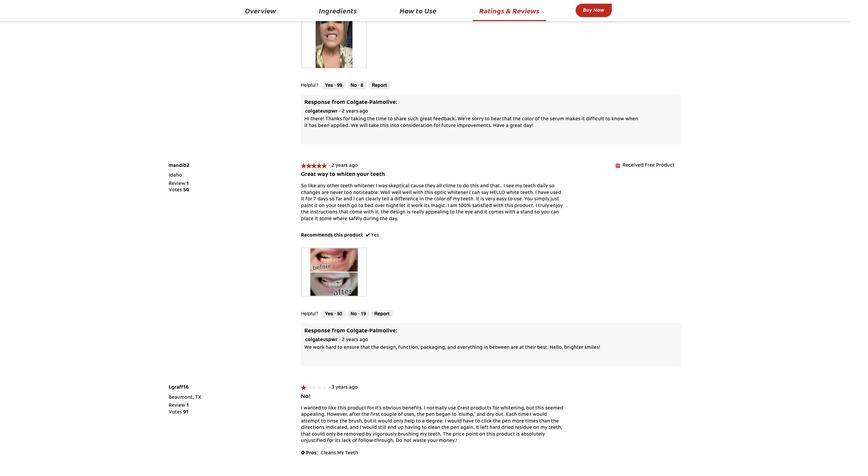 Task type: vqa. For each thing, say whether or not it's contained in the screenshot.
'brushing'
yes



Task type: describe. For each thing, give the bounding box(es) containing it.
votes for i wanted to like this product for it's obvious benefits. i normally use crest products for whitening, but this seemed appealing. however, after the first couple of uses, the pen began to 'clump,' and dry out. each time i would attempt to rinse the brush, but it would only help to a degree. i would have to click the pen more times than the directions indicated, and i would still end up having to clean the pen again. it left hard dried residue on my teeth, that could only be removed by vigorously brushing my teeth. the price point on this product is absolutely unjustified for its lack of follow-through. do not waste your money.!
[[169, 410, 182, 415]]

rinse
[[327, 419, 339, 424]]

that right "ensure"
[[361, 346, 370, 350]]

attempt
[[301, 419, 320, 424]]

i up times
[[530, 413, 532, 417]]

· left 8 on the top
[[358, 83, 360, 88]]

2 review photo 1. image from the top
[[302, 248, 366, 297]]

we work hard to ensure that the design, function, packaging, and everything in between are at their best. hello, brighter smiles!
[[305, 346, 601, 350]]

i up 100%
[[469, 191, 471, 195]]

years up "ensure"
[[346, 338, 358, 343]]

1 vertical spatial 50
[[337, 311, 342, 317]]

would up by at the bottom left
[[363, 426, 377, 431]]

been
[[318, 124, 330, 128]]

teeth up too
[[341, 184, 353, 189]]

hello,
[[550, 346, 563, 350]]

2 horizontal spatial on
[[534, 426, 540, 431]]

ensure
[[344, 346, 360, 350]]

left
[[481, 426, 489, 431]]

the down benefits.
[[417, 413, 425, 417]]

come
[[350, 210, 363, 215]]

i up go
[[354, 197, 355, 202]]

+
[[301, 451, 305, 455]]

packaging,
[[421, 346, 446, 350]]

to right wanted at the left of the page
[[322, 406, 327, 411]]

would down began
[[448, 419, 462, 424]]

1 horizontal spatial are
[[511, 346, 518, 350]]

'clump,'
[[458, 413, 476, 417]]

yes · 99
[[325, 83, 342, 88]]

2 vertical spatial on
[[480, 432, 486, 437]]

my up am
[[453, 197, 460, 202]]

up
[[398, 426, 404, 431]]

0 vertical spatial but
[[527, 406, 535, 411]]

removed
[[344, 432, 365, 437]]

1 vertical spatial 2
[[332, 163, 335, 168]]

hear
[[491, 117, 501, 122]]

+ pros: cleans my teeth
[[301, 451, 358, 456]]

wanted
[[304, 406, 321, 411]]

you
[[525, 197, 533, 202]]

ingredients button
[[312, 4, 364, 18]]

1 vertical spatial but
[[365, 419, 372, 424]]

ratings & reviews button
[[473, 4, 546, 21]]

help
[[405, 419, 415, 424]]

with right comes
[[505, 210, 516, 215]]

hi
[[305, 117, 309, 122]]

each
[[506, 413, 517, 417]]

· left 19
[[358, 311, 360, 317]]

to up into
[[388, 117, 393, 122]]

it left some
[[315, 217, 318, 221]]

to up the having
[[416, 419, 421, 424]]

ago up whiten
[[349, 163, 358, 168]]

product
[[657, 163, 675, 168]]

whitening,
[[501, 406, 525, 411]]

is inside i wanted to like this product for it's obvious benefits. i normally use crest products for whitening, but this seemed appealing. however, after the first couple of uses, the pen began to 'clump,' and dry out. each time i would attempt to rinse the brush, but it would only help to a degree. i would have to click the pen more times than the directions indicated, and i would still end up having to clean the pen again. it left hard dried residue on my teeth, that could only be removed by vigorously brushing my teeth. the price point on this product is absolutely unjustified for its lack of follow-through. do not waste your money.!
[[516, 432, 520, 437]]

time inside hi there! thanks for taking the time to share such great feedback. we're sorry to hear that the color of the serum makes it difficult to know when it has been applied. we will take this into consideration for future improvements. have a great day!
[[376, 117, 387, 122]]

again.
[[461, 426, 475, 431]]

days
[[318, 197, 328, 202]]

1 vertical spatial yes
[[371, 233, 379, 238]]

it down hi
[[305, 124, 308, 128]]

to left "ensure"
[[338, 346, 343, 350]]

it right makes
[[582, 117, 585, 122]]

list for helpful?
[[169, 181, 189, 194]]

years up the 'taking'
[[346, 109, 358, 114]]

the up "magic."
[[425, 197, 433, 202]]

list for i wanted to like this product for it's obvious benefits. i normally use crest products for whitening, but this seemed appealing. however, after the first couple of uses, the pen began to 'clump,' and dry out. each time i would attempt to rinse the brush, but it would only help to a degree. i would have to click the pen more times than the directions indicated, and i would still end up having to clean the pen again. it left hard dried residue on my teeth, that could only be removed by vigorously brushing my teeth. the price point on this product is absolutely unjustified for its lack of follow-through. do not waste your money.!
[[169, 403, 189, 416]]

1 horizontal spatial is
[[481, 197, 484, 202]]

enjoy
[[551, 204, 563, 208]]

⊞ received free product
[[615, 163, 675, 168]]

to left know
[[606, 117, 611, 122]]

votes for helpful?
[[169, 188, 182, 193]]

for left it's
[[368, 406, 374, 411]]

everything
[[458, 346, 483, 350]]

have
[[493, 124, 505, 128]]

mandib2
[[169, 163, 190, 168]]

on inside so like any other teeth whitener i was skeptical cause they all clime to do this and that.. i see my teeth daily so changes are never too noticeable. well well well with this optic whitener i can say hello white teeth. i have used it for 7 days so far and i can clearly tell a difference in the color of my teeth. it is very easy to use. you simply just paint it on your teeth go to bed over night let it work its magic. i am 100% satisfied with this product. i truly enjoy the instructions that come with it. the design is really appealing to the eye and it comes with a stand so you can place it some where safely during the day.
[[319, 204, 325, 208]]

recommends this product ✔ yes
[[301, 233, 379, 238]]

1 for helpful?
[[187, 182, 189, 186]]

it up paint
[[301, 197, 305, 202]]

0 horizontal spatial great
[[420, 117, 432, 122]]

0 horizontal spatial can
[[356, 197, 364, 202]]

after
[[349, 413, 361, 417]]

my up waste
[[420, 432, 427, 437]]

colgateuspwr for yes · 99
[[305, 109, 338, 114]]

i left the see
[[504, 184, 505, 189]]

teeth left daily
[[524, 184, 536, 189]]

my right the see
[[516, 184, 522, 189]]

with up comes
[[493, 204, 504, 208]]

am
[[450, 204, 458, 208]]

teeth up the was
[[371, 172, 385, 177]]

your inside i wanted to like this product for it's obvious benefits. i normally use crest products for whitening, but this seemed appealing. however, after the first couple of uses, the pen began to 'clump,' and dry out. each time i would attempt to rinse the brush, but it would only help to a degree. i would have to click the pen more times than the directions indicated, and i would still end up having to clean the pen again. it left hard dried residue on my teeth, that could only be removed by vigorously brushing my teeth. the price point on this product is absolutely unjustified for its lack of follow-through. do not waste your money.!
[[428, 439, 438, 444]]

teeth
[[345, 451, 358, 456]]

review 1 votes 91
[[169, 404, 189, 415]]

and down products
[[477, 413, 486, 417]]

than
[[540, 419, 550, 424]]

indicated,
[[326, 426, 349, 431]]

was
[[379, 184, 387, 189]]

50 inside review 1 votes 50
[[183, 188, 189, 193]]

· 2 years ago
[[329, 163, 360, 168]]

to right way
[[330, 172, 336, 177]]

yes for no · 8
[[325, 83, 333, 88]]

palmolive: for 19
[[369, 328, 398, 334]]

began
[[436, 413, 451, 417]]

eye
[[465, 210, 473, 215]]

from for 50
[[332, 328, 345, 334]]

recommends for recommends this product
[[301, 5, 333, 9]]

content helpfulness group for to
[[301, 310, 393, 318]]

through.
[[375, 439, 395, 444]]

0 horizontal spatial hard
[[326, 346, 337, 350]]

of inside so like any other teeth whitener i was skeptical cause they all clime to do this and that.. i see my teeth daily so changes are never too noticeable. well well well with this optic whitener i can say hello white teeth. i have used it for 7 days so far and i can clearly tell a difference in the color of my teeth. it is very easy to use. you simply just paint it on your teeth go to bed over night let it work its magic. i am 100% satisfied with this product. i truly enjoy the instructions that come with it. the design is really appealing to the eye and it comes with a stand so you can place it some where safely during the day.
[[447, 197, 452, 202]]

that inside hi there! thanks for taking the time to share such great feedback. we're sorry to hear that the color of the serum makes it difficult to know when it has been applied. we will take this into consideration for future improvements. have a great day!
[[503, 117, 512, 122]]

★★★★★ for · 2 years ago
[[301, 163, 327, 168]]

the left serum
[[541, 117, 549, 122]]

ago down 19
[[360, 338, 368, 343]]

2 vertical spatial so
[[535, 210, 540, 215]]

· down yes · 50
[[340, 338, 341, 343]]

0 horizontal spatial we
[[305, 346, 312, 350]]

the down 100%
[[456, 210, 464, 215]]

i left the was
[[376, 184, 377, 189]]

report button for 8
[[369, 82, 390, 89]]

during
[[364, 217, 379, 221]]

it down "7"
[[315, 204, 318, 208]]

of inside hi there! thanks for taking the time to share such great feedback. we're sorry to hear that the color of the serum makes it difficult to know when it has been applied. we will take this into consideration for future improvements. have a great day!
[[535, 117, 540, 122]]

0 horizontal spatial pen
[[426, 413, 435, 417]]

way
[[318, 172, 328, 177]]

improvements.
[[457, 124, 492, 128]]

into
[[390, 124, 399, 128]]

great way to whiten your teeth
[[301, 172, 385, 177]]

colgate- for 19
[[347, 328, 370, 334]]

i left wanted at the left of the page
[[301, 406, 303, 411]]

1 vertical spatial only
[[326, 432, 336, 437]]

your inside so like any other teeth whitener i was skeptical cause they all clime to do this and that.. i see my teeth daily so changes are never too noticeable. well well well with this optic whitener i can say hello white teeth. i have used it for 7 days so far and i can clearly tell a difference in the color of my teeth. it is very easy to use. you simply just paint it on your teeth go to bed over night let it work its magic. i am 100% satisfied with this product. i truly enjoy the instructions that come with it. the design is really appealing to the eye and it comes with a stand so you can place it some where safely during the day.
[[326, 204, 336, 208]]

not
[[404, 439, 412, 444]]

bed
[[365, 204, 374, 208]]

do
[[396, 439, 403, 444]]

i left normally
[[424, 406, 426, 411]]

with down the "bed"
[[364, 210, 374, 215]]

see
[[506, 184, 514, 189]]

0 vertical spatial your
[[357, 172, 369, 177]]

i up simply at the top right of the page
[[536, 191, 537, 195]]

there!
[[311, 117, 324, 122]]

helpful? for yes · 99
[[301, 83, 318, 88]]

colgateuspwr · 2 years ago for 50
[[305, 338, 371, 343]]

the down out.
[[493, 419, 501, 424]]

clime
[[443, 184, 456, 189]]

teeth down far
[[338, 204, 350, 208]]

daily
[[537, 184, 548, 189]]

great
[[301, 172, 316, 177]]

· left 3
[[329, 386, 330, 390]]

has
[[309, 124, 317, 128]]

truly
[[539, 204, 549, 208]]

2 well from the left
[[403, 191, 412, 195]]

obvious
[[383, 406, 401, 411]]

for inside so like any other teeth whitener i was skeptical cause they all clime to do this and that.. i see my teeth daily so changes are never too noticeable. well well well with this optic whitener i can say hello white teeth. i have used it for 7 days so far and i can clearly tell a difference in the color of my teeth. it is very easy to use. you simply just paint it on your teeth go to bed over night let it work its magic. i am 100% satisfied with this product. i truly enjoy the instructions that come with it. the design is really appealing to the eye and it comes with a stand so you can place it some where safely during the day.
[[306, 197, 312, 202]]

to right go
[[359, 204, 364, 208]]

1 vertical spatial work
[[313, 346, 325, 350]]

of down removed
[[352, 439, 357, 444]]

it right let
[[407, 204, 410, 208]]

product.
[[515, 204, 535, 208]]

would up still
[[378, 419, 393, 424]]

for down feedback.
[[434, 124, 441, 128]]

ago right 3
[[349, 386, 358, 390]]

to left click
[[475, 419, 480, 424]]

2 horizontal spatial so
[[550, 184, 555, 189]]

clearly
[[366, 197, 381, 202]]

to down am
[[450, 210, 455, 215]]

you
[[541, 210, 550, 215]]

2 horizontal spatial teeth.
[[521, 191, 534, 195]]

· up great way to whiten your teeth
[[329, 163, 330, 168]]

0 horizontal spatial is
[[407, 210, 411, 215]]

yes · 50
[[325, 311, 342, 317]]

i left truly
[[536, 204, 537, 208]]

for up + pros: cleans my teeth
[[327, 439, 334, 444]]

1 vertical spatial in
[[484, 346, 488, 350]]

this inside hi there! thanks for taking the time to share such great feedback. we're sorry to hear that the color of the serum makes it difficult to know when it has been applied. we will take this into consideration for future improvements. have a great day!
[[380, 124, 389, 128]]

any
[[318, 184, 326, 189]]

like inside i wanted to like this product for it's obvious benefits. i normally use crest products for whitening, but this seemed appealing. however, after the first couple of uses, the pen began to 'clump,' and dry out. each time i would attempt to rinse the brush, but it would only help to a degree. i would have to click the pen more times than the directions indicated, and i would still end up having to clean the pen again. it left hard dried residue on my teeth, that could only be removed by vigorously brushing my teeth. the price point on this product is absolutely unjustified for its lack of follow-through. do not waste your money.!
[[329, 406, 337, 411]]

overview button
[[238, 4, 283, 18]]

i down brush,
[[360, 426, 362, 431]]

night
[[386, 204, 399, 208]]

the up the
[[442, 426, 449, 431]]

the down paint
[[301, 210, 309, 215]]

now
[[594, 6, 605, 13]]

absolutely
[[521, 432, 545, 437]]

say
[[481, 191, 489, 195]]

use.
[[514, 197, 523, 202]]

so like any other teeth whitener i was skeptical cause they all clime to do this and that.. i see my teeth daily so changes are never too noticeable. well well well with this optic whitener i can say hello white teeth. i have used it for 7 days so far and i can clearly tell a difference in the color of my teeth. it is very easy to use. you simply just paint it on your teeth go to bed over night let it work its magic. i am 100% satisfied with this product. i truly enjoy the instructions that come with it. the design is really appealing to the eye and it comes with a stand so you can place it some where safely during the day.
[[301, 184, 563, 221]]

the right hear
[[513, 117, 521, 122]]

3
[[332, 386, 335, 390]]

1 vertical spatial teeth.
[[461, 197, 475, 202]]

and down the satisfied
[[475, 210, 483, 215]]

and up removed
[[350, 426, 359, 431]]

easy
[[497, 197, 507, 202]]

clean
[[428, 426, 441, 431]]

of left uses,
[[398, 413, 403, 417]]

★★★★★ for · 3 years ago
[[301, 385, 327, 390]]

0 vertical spatial only
[[394, 419, 404, 424]]

for up applied.
[[343, 117, 350, 122]]

to left rinse
[[321, 419, 326, 424]]

· left 99
[[335, 83, 336, 88]]

how
[[400, 6, 415, 15]]

vigorously
[[373, 432, 397, 437]]

review for helpful?
[[169, 182, 185, 186]]

skeptical
[[389, 184, 410, 189]]

review 1 votes 50
[[169, 182, 189, 193]]



Task type: locate. For each thing, give the bounding box(es) containing it.
2 1 from the top
[[187, 404, 189, 408]]

when
[[626, 117, 638, 122]]

1 vertical spatial list
[[169, 403, 189, 416]]

we inside hi there! thanks for taking the time to share such great feedback. we're sorry to hear that the color of the serum makes it difficult to know when it has been applied. we will take this into consideration for future improvements. have a great day!
[[351, 124, 359, 128]]

we're
[[458, 117, 471, 122]]

response for yes · 99
[[305, 100, 331, 105]]

2 review from the top
[[169, 404, 185, 408]]

50
[[183, 188, 189, 193], [337, 311, 342, 317]]

list
[[169, 181, 189, 194], [169, 403, 189, 416]]

2 colgateuspwr · 2 years ago from the top
[[305, 338, 371, 343]]

2 response from colgate-palmolive: from the top
[[305, 328, 398, 334]]

time
[[376, 117, 387, 122], [519, 413, 529, 417]]

that
[[503, 117, 512, 122], [339, 210, 349, 215], [361, 346, 370, 350], [301, 432, 311, 437]]

its inside so like any other teeth whitener i was skeptical cause they all clime to do this and that.. i see my teeth daily so changes are never too noticeable. well well well with this optic whitener i can say hello white teeth. i have used it for 7 days so far and i can clearly tell a difference in the color of my teeth. it is very easy to use. you simply just paint it on your teeth go to bed over night let it work its magic. i am 100% satisfied with this product. i truly enjoy the instructions that come with it. the design is really appealing to the eye and it comes with a stand so you can place it some where safely during the day.
[[424, 204, 430, 208]]

teeth. up 100%
[[461, 197, 475, 202]]

0 vertical spatial great
[[420, 117, 432, 122]]

votes left 91
[[169, 410, 182, 415]]

2 recommends from the top
[[301, 233, 333, 238]]

0 vertical spatial hard
[[326, 346, 337, 350]]

beaumont,
[[169, 396, 194, 400]]

uses,
[[404, 413, 416, 417]]

0 vertical spatial helpful?
[[301, 83, 318, 88]]

0 vertical spatial its
[[424, 204, 430, 208]]

hard inside i wanted to like this product for it's obvious benefits. i normally use crest products for whitening, but this seemed appealing. however, after the first couple of uses, the pen began to 'clump,' and dry out. each time i would attempt to rinse the brush, but it would only help to a degree. i would have to click the pen more times than the directions indicated, and i would still end up having to clean the pen again. it left hard dried residue on my teeth, that could only be removed by vigorously brushing my teeth. the price point on this product is absolutely unjustified for its lack of follow-through. do not waste your money.!
[[490, 426, 501, 431]]

on up the absolutely
[[534, 426, 540, 431]]

1 colgateuspwr · 2 years ago from the top
[[305, 109, 371, 114]]

color inside so like any other teeth whitener i was skeptical cause they all clime to do this and that.. i see my teeth daily so changes are never too noticeable. well well well with this optic whitener i can say hello white teeth. i have used it for 7 days so far and i can clearly tell a difference in the color of my teeth. it is very easy to use. you simply just paint it on your teeth go to bed over night let it work its magic. i am 100% satisfied with this product. i truly enjoy the instructions that come with it. the design is really appealing to the eye and it comes with a stand so you can place it some where safely during the day.
[[434, 197, 446, 202]]

1 vertical spatial are
[[511, 346, 518, 350]]

but up times
[[527, 406, 535, 411]]

the
[[367, 117, 375, 122], [513, 117, 521, 122], [541, 117, 549, 122], [425, 197, 433, 202], [301, 210, 309, 215], [381, 210, 389, 215], [456, 210, 464, 215], [380, 217, 388, 221], [371, 346, 379, 350], [362, 413, 370, 417], [417, 413, 425, 417], [340, 419, 348, 424], [493, 419, 501, 424], [551, 419, 559, 424], [442, 426, 449, 431]]

however,
[[327, 413, 348, 417]]

response from colgate-palmolive: for no · 8
[[305, 100, 398, 105]]

the left the design,
[[371, 346, 379, 350]]

helpful?
[[301, 83, 318, 88], [301, 311, 318, 317]]

their
[[525, 346, 536, 350]]

2 response from the top
[[305, 328, 331, 334]]

degree.
[[426, 419, 444, 424]]

i left am
[[448, 204, 449, 208]]

0 vertical spatial color
[[522, 117, 534, 122]]

a left degree.
[[422, 419, 425, 424]]

0 horizontal spatial 50
[[183, 188, 189, 193]]

report for no · 8
[[372, 83, 387, 88]]

1 horizontal spatial well
[[403, 191, 412, 195]]

will
[[360, 124, 368, 128]]

1 horizontal spatial have
[[538, 191, 549, 195]]

a
[[506, 124, 509, 128], [391, 197, 393, 202], [517, 210, 519, 215], [422, 419, 425, 424]]

0 vertical spatial yes
[[325, 83, 333, 88]]

2 it from the top
[[476, 426, 479, 431]]

teeth. inside i wanted to like this product for it's obvious benefits. i normally use crest products for whitening, but this seemed appealing. however, after the first couple of uses, the pen began to 'clump,' and dry out. each time i would attempt to rinse the brush, but it would only help to a degree. i would have to click the pen more times than the directions indicated, and i would still end up having to clean the pen again. it left hard dried residue on my teeth, that could only be removed by vigorously brushing my teeth. the price point on this product is absolutely unjustified for its lack of follow-through. do not waste your money.!
[[428, 432, 442, 437]]

in up really
[[420, 197, 424, 202]]

0 vertical spatial like
[[308, 184, 316, 189]]

response from colgate-palmolive: for no · 19
[[305, 328, 398, 334]]

2 palmolive: from the top
[[369, 328, 398, 334]]

and down too
[[344, 197, 352, 202]]

is up the satisfied
[[481, 197, 484, 202]]

it's
[[375, 406, 382, 411]]

years up great way to whiten your teeth
[[336, 163, 348, 168]]

1 from from the top
[[332, 100, 345, 105]]

for left "7"
[[306, 197, 312, 202]]

review inside review 1 votes 50
[[169, 182, 185, 186]]

so up used
[[550, 184, 555, 189]]

can left say
[[472, 191, 480, 195]]

ratings
[[480, 6, 505, 15]]

0 vertical spatial from
[[332, 100, 345, 105]]

appealing
[[426, 210, 449, 215]]

2 horizontal spatial pen
[[502, 419, 511, 424]]

of up am
[[447, 197, 452, 202]]

used
[[550, 191, 562, 195]]

a right tell
[[391, 197, 393, 202]]

1 vertical spatial votes
[[169, 410, 182, 415]]

0 vertical spatial on
[[319, 204, 325, 208]]

0 horizontal spatial but
[[365, 419, 372, 424]]

pen up price
[[451, 426, 460, 431]]

2 horizontal spatial your
[[428, 439, 438, 444]]

1 for i wanted to like this product for it's obvious benefits. i normally use crest products for whitening, but this seemed appealing. however, after the first couple of uses, the pen began to 'clump,' and dry out. each time i would attempt to rinse the brush, but it would only help to a degree. i would have to click the pen more times than the directions indicated, and i would still end up having to clean the pen again. it left hard dried residue on my teeth, that could only be removed by vigorously brushing my teeth. the price point on this product is absolutely unjustified for its lack of follow-through. do not waste your money.!
[[187, 404, 189, 408]]

with down cause
[[413, 191, 424, 195]]

from down yes · 50
[[332, 328, 345, 334]]

lack
[[342, 439, 351, 444]]

to inside button
[[416, 6, 423, 15]]

· 3 years ago
[[329, 386, 360, 390]]

1 horizontal spatial 50
[[337, 311, 342, 317]]

0 vertical spatial recommends
[[301, 5, 333, 9]]

1 vertical spatial it
[[476, 426, 479, 431]]

0 horizontal spatial teeth.
[[428, 432, 442, 437]]

0 vertical spatial 2
[[342, 109, 345, 114]]

its down "be" at the left of page
[[335, 439, 341, 444]]

far
[[336, 197, 342, 202]]

have
[[538, 191, 549, 195], [463, 419, 474, 424]]

votes inside review 1 votes 50
[[169, 188, 182, 193]]

buy now
[[583, 6, 605, 13]]

1 palmolive: from the top
[[369, 100, 398, 105]]

1 vertical spatial review
[[169, 404, 185, 408]]

to down white at the right top of page
[[508, 197, 513, 202]]

0 horizontal spatial work
[[313, 346, 325, 350]]

whitener
[[354, 184, 375, 189], [448, 191, 468, 195]]

0 vertical spatial list
[[169, 181, 189, 194]]

list down beaumont,
[[169, 403, 189, 416]]

my down than
[[541, 426, 548, 431]]

1 horizontal spatial pen
[[451, 426, 460, 431]]

2 colgate- from the top
[[347, 328, 370, 334]]

day.
[[389, 217, 398, 221]]

can down enjoy
[[551, 210, 559, 215]]

1 vertical spatial its
[[335, 439, 341, 444]]

response from colgate-palmolive: up "ensure"
[[305, 328, 398, 334]]

smiles!
[[585, 346, 601, 350]]

click
[[482, 419, 492, 424]]

1 votes from the top
[[169, 188, 182, 193]]

1 response from colgate-palmolive: from the top
[[305, 100, 398, 105]]

like up changes
[[308, 184, 316, 189]]

years right 3
[[336, 386, 348, 390]]

no for no · 19
[[351, 311, 357, 317]]

be
[[337, 432, 343, 437]]

a inside hi there! thanks for taking the time to share such great feedback. we're sorry to hear that the color of the serum makes it difficult to know when it has been applied. we will take this into consideration for future improvements. have a great day!
[[506, 124, 509, 128]]

having
[[405, 426, 421, 431]]

0 horizontal spatial its
[[335, 439, 341, 444]]

thanks
[[326, 117, 342, 122]]

future
[[442, 124, 456, 128]]

the left first
[[362, 413, 370, 417]]

end
[[388, 426, 397, 431]]

· left no · 19
[[335, 311, 336, 317]]

0 vertical spatial in
[[420, 197, 424, 202]]

have down daily
[[538, 191, 549, 195]]

1 response from the top
[[305, 100, 331, 105]]

0 vertical spatial response
[[305, 100, 331, 105]]

work inside so like any other teeth whitener i was skeptical cause they all clime to do this and that.. i see my teeth daily so changes are never too noticeable. well well well with this optic whitener i can say hello white teeth. i have used it for 7 days so far and i can clearly tell a difference in the color of my teeth. it is very easy to use. you simply just paint it on your teeth go to bed over night let it work its magic. i am 100% satisfied with this product. i truly enjoy the instructions that come with it. the design is really appealing to the eye and it comes with a stand so you can place it some where safely during the day.
[[412, 204, 423, 208]]

beaumont, tx
[[169, 396, 202, 400]]

review inside review 1 votes 91
[[169, 404, 185, 408]]

1 horizontal spatial hard
[[490, 426, 501, 431]]

1 vertical spatial like
[[329, 406, 337, 411]]

1 horizontal spatial can
[[472, 191, 480, 195]]

have inside so like any other teeth whitener i was skeptical cause they all clime to do this and that.. i see my teeth daily so changes are never too noticeable. well well well with this optic whitener i can say hello white teeth. i have used it for 7 days so far and i can clearly tell a difference in the color of my teeth. it is very easy to use. you simply just paint it on your teeth go to bed over night let it work its magic. i am 100% satisfied with this product. i truly enjoy the instructions that come with it. the design is really appealing to the eye and it comes with a stand so you can place it some where safely during the day.
[[538, 191, 549, 195]]

that down directions
[[301, 432, 311, 437]]

teeth. up you
[[521, 191, 534, 195]]

over
[[375, 204, 385, 208]]

99
[[337, 83, 342, 88]]

have inside i wanted to like this product for it's obvious benefits. i normally use crest products for whitening, but this seemed appealing. however, after the first couple of uses, the pen began to 'clump,' and dry out. each time i would attempt to rinse the brush, but it would only help to a degree. i would have to click the pen more times than the directions indicated, and i would still end up having to clean the pen again. it left hard dried residue on my teeth, that could only be removed by vigorously brushing my teeth. the price point on this product is absolutely unjustified for its lack of follow-through. do not waste your money.!
[[463, 419, 474, 424]]

response for yes · 50
[[305, 328, 331, 334]]

0 vertical spatial whitener
[[354, 184, 375, 189]]

it down first
[[374, 419, 377, 424]]

report button for 19
[[371, 310, 393, 318]]

1 horizontal spatial your
[[357, 172, 369, 177]]

0 vertical spatial have
[[538, 191, 549, 195]]

no left 8 on the top
[[351, 83, 357, 88]]

work up really
[[412, 204, 423, 208]]

0 vertical spatial response from colgate-palmolive:
[[305, 100, 398, 105]]

tell
[[382, 197, 390, 202]]

some
[[319, 217, 332, 221]]

&
[[506, 6, 511, 15]]

to left do
[[457, 184, 462, 189]]

2 for 99
[[342, 109, 345, 114]]

so left far
[[330, 197, 335, 202]]

1 it from the top
[[476, 197, 480, 202]]

point
[[466, 432, 478, 437]]

are up 'days'
[[322, 191, 329, 195]]

are inside so like any other teeth whitener i was skeptical cause they all clime to do this and that.. i see my teeth daily so changes are never too noticeable. well well well with this optic whitener i can say hello white teeth. i have used it for 7 days so far and i can clearly tell a difference in the color of my teeth. it is very easy to use. you simply just paint it on your teeth go to bed over night let it work its magic. i am 100% satisfied with this product. i truly enjoy the instructions that come with it. the design is really appealing to the eye and it comes with a stand so you can place it some where safely during the day.
[[322, 191, 329, 195]]

1 vertical spatial great
[[510, 124, 522, 128]]

like inside so like any other teeth whitener i was skeptical cause they all clime to do this and that.. i see my teeth daily so changes are never too noticeable. well well well with this optic whitener i can say hello white teeth. i have used it for 7 days so far and i can clearly tell a difference in the color of my teeth. it is very easy to use. you simply just paint it on your teeth go to bed over night let it work its magic. i am 100% satisfied with this product. i truly enjoy the instructions that come with it. the design is really appealing to the eye and it comes with a stand so you can place it some where safely during the day.
[[308, 184, 316, 189]]

0 vertical spatial colgateuspwr
[[305, 109, 338, 114]]

1 recommends from the top
[[301, 5, 333, 9]]

a inside i wanted to like this product for it's obvious benefits. i normally use crest products for whitening, but this seemed appealing. however, after the first couple of uses, the pen began to 'clump,' and dry out. each time i would attempt to rinse the brush, but it would only help to a degree. i would have to click the pen more times than the directions indicated, and i would still end up having to clean the pen again. it left hard dried residue on my teeth, that could only be removed by vigorously brushing my teeth. the price point on this product is absolutely unjustified for its lack of follow-through. do not waste your money.!
[[422, 419, 425, 424]]

2 content helpfulness group from the top
[[301, 310, 393, 318]]

sorry
[[472, 117, 484, 122]]

report button right 19
[[371, 310, 393, 318]]

in inside so like any other teeth whitener i was skeptical cause they all clime to do this and that.. i see my teeth daily so changes are never too noticeable. well well well with this optic whitener i can say hello white teeth. i have used it for 7 days so far and i can clearly tell a difference in the color of my teeth. it is very easy to use. you simply just paint it on your teeth go to bed over night let it work its magic. i am 100% satisfied with this product. i truly enjoy the instructions that come with it. the design is really appealing to the eye and it comes with a stand so you can place it some where safely during the day.
[[420, 197, 424, 202]]

colgateuspwr · 2 years ago up the thanks
[[305, 109, 371, 114]]

to down use
[[452, 413, 457, 417]]

teeth,
[[549, 426, 563, 431]]

for
[[343, 117, 350, 122], [434, 124, 441, 128], [306, 197, 312, 202], [368, 406, 374, 411], [493, 406, 500, 411], [327, 439, 334, 444]]

1 horizontal spatial its
[[424, 204, 430, 208]]

1 vertical spatial can
[[356, 197, 364, 202]]

1 horizontal spatial teeth.
[[461, 197, 475, 202]]

other
[[327, 184, 340, 189]]

tx
[[195, 396, 202, 400]]

the right it.
[[381, 210, 389, 215]]

so left you
[[535, 210, 540, 215]]

for up out.
[[493, 406, 500, 411]]

so
[[301, 184, 307, 189]]

1 vertical spatial from
[[332, 328, 345, 334]]

1 well from the left
[[392, 191, 401, 195]]

only up up
[[394, 419, 404, 424]]

colgate- for 8
[[347, 100, 370, 105]]

1 vertical spatial report
[[375, 311, 390, 317]]

to left clean
[[422, 426, 427, 431]]

1 inside review 1 votes 50
[[187, 182, 189, 186]]

unjustified
[[301, 439, 326, 444]]

review photo 1. image
[[302, 19, 366, 68], [302, 248, 366, 297]]

recommends for recommends this product ✔ yes
[[301, 233, 333, 238]]

· up the thanks
[[340, 109, 341, 114]]

1 colgate- from the top
[[347, 100, 370, 105]]

i down began
[[445, 419, 447, 424]]

it down the satisfied
[[484, 210, 488, 215]]

2 vertical spatial 2
[[342, 338, 345, 343]]

its inside i wanted to like this product for it's obvious benefits. i normally use crest products for whitening, but this seemed appealing. however, after the first couple of uses, the pen began to 'clump,' and dry out. each time i would attempt to rinse the brush, but it would only help to a degree. i would have to click the pen more times than the directions indicated, and i would still end up having to clean the pen again. it left hard dried residue on my teeth, that could only be removed by vigorously brushing my teeth. the price point on this product is absolutely unjustified for its lack of follow-through. do not waste your money.!
[[335, 439, 341, 444]]

a left the stand
[[517, 210, 519, 215]]

no for no · 8
[[351, 83, 357, 88]]

0 vertical spatial work
[[412, 204, 423, 208]]

palmolive: for 8
[[369, 100, 398, 105]]

comes
[[489, 210, 504, 215]]

1 list from the top
[[169, 181, 189, 194]]

the left 'day.'
[[380, 217, 388, 221]]

just
[[551, 197, 559, 202]]

its up really
[[424, 204, 430, 208]]

1 review photo 1. image from the top
[[302, 19, 366, 68]]

cleans
[[321, 451, 336, 456]]

1 horizontal spatial time
[[519, 413, 529, 417]]

2 from from the top
[[332, 328, 345, 334]]

no left 19
[[351, 311, 357, 317]]

1 1 from the top
[[187, 182, 189, 186]]

very
[[486, 197, 496, 202]]

2 no from the top
[[351, 311, 357, 317]]

⊞
[[615, 163, 621, 168]]

where
[[333, 217, 348, 221]]

colgateuspwr for yes · 50
[[305, 338, 338, 343]]

know
[[612, 117, 625, 122]]

1 no from the top
[[351, 83, 357, 88]]

to left hear
[[485, 117, 490, 122]]

1 content helpfulness group from the top
[[301, 82, 390, 89]]

0 horizontal spatial on
[[319, 204, 325, 208]]

design,
[[380, 346, 397, 350]]

0 vertical spatial it
[[476, 197, 480, 202]]

yes
[[325, 83, 333, 88], [371, 233, 379, 238], [325, 311, 333, 317]]

recommends
[[301, 5, 333, 9], [301, 233, 333, 238]]

1 vertical spatial time
[[519, 413, 529, 417]]

noticeable.
[[353, 191, 379, 195]]

would up than
[[533, 413, 547, 417]]

reviews
[[513, 6, 540, 15]]

color up the day!
[[522, 117, 534, 122]]

the up teeth, on the bottom of page
[[551, 419, 559, 424]]

0 horizontal spatial like
[[308, 184, 316, 189]]

color inside hi there! thanks for taking the time to share such great feedback. we're sorry to hear that the color of the serum makes it difficult to know when it has been applied. we will take this into consideration for future improvements. have a great day!
[[522, 117, 534, 122]]

yes for no · 19
[[325, 311, 333, 317]]

i
[[376, 184, 377, 189], [504, 184, 505, 189], [469, 191, 471, 195], [536, 191, 537, 195], [354, 197, 355, 202], [448, 204, 449, 208], [536, 204, 537, 208], [301, 406, 303, 411], [424, 406, 426, 411], [530, 413, 532, 417], [445, 419, 447, 424], [360, 426, 362, 431]]

helpful? for yes · 50
[[301, 311, 318, 317]]

brush,
[[349, 419, 363, 424]]

1 vertical spatial response
[[305, 328, 331, 334]]

·
[[335, 83, 336, 88], [358, 83, 360, 88], [340, 109, 341, 114], [329, 163, 330, 168], [335, 311, 336, 317], [358, 311, 360, 317], [340, 338, 341, 343], [329, 386, 330, 390]]

votes inside review 1 votes 91
[[169, 410, 182, 415]]

2 vertical spatial pen
[[451, 426, 460, 431]]

1 horizontal spatial in
[[484, 346, 488, 350]]

time up take
[[376, 117, 387, 122]]

0 vertical spatial we
[[351, 124, 359, 128]]

white
[[507, 191, 520, 195]]

that..
[[490, 184, 503, 189]]

review for i wanted to like this product for it's obvious benefits. i normally use crest products for whitening, but this seemed appealing. however, after the first couple of uses, the pen began to 'clump,' and dry out. each time i would attempt to rinse the brush, but it would only help to a degree. i would have to click the pen more times than the directions indicated, and i would still end up having to clean the pen again. it left hard dried residue on my teeth, that could only be removed by vigorously brushing my teeth. the price point on this product is absolutely unjustified for its lack of follow-through. do not waste your money.!
[[169, 404, 185, 408]]

colgateuspwr down yes · 50
[[305, 338, 338, 343]]

content helpfulness group for for
[[301, 82, 390, 89]]

1 colgateuspwr from the top
[[305, 109, 338, 114]]

2 list from the top
[[169, 403, 189, 416]]

0 vertical spatial review
[[169, 182, 185, 186]]

lgraff16
[[169, 386, 189, 390]]

magic.
[[431, 204, 447, 208]]

that inside i wanted to like this product for it's obvious benefits. i normally use crest products for whitening, but this seemed appealing. however, after the first couple of uses, the pen began to 'clump,' and dry out. each time i would attempt to rinse the brush, but it would only help to a degree. i would have to click the pen more times than the directions indicated, and i would still end up having to clean the pen again. it left hard dried residue on my teeth, that could only be removed by vigorously brushing my teeth. the price point on this product is absolutely unjustified for its lack of follow-through. do not waste your money.!
[[301, 432, 311, 437]]

colgateuspwr · 2 years ago for 99
[[305, 109, 371, 114]]

and left everything
[[448, 346, 456, 350]]

go
[[351, 204, 357, 208]]

i wanted to like this product for it's obvious benefits. i normally use crest products for whitening, but this seemed appealing. however, after the first couple of uses, the pen began to 'clump,' and dry out. each time i would attempt to rinse the brush, but it would only help to a degree. i would have to click the pen more times than the directions indicated, and i would still end up having to clean the pen again. it left hard dried residue on my teeth, that could only be removed by vigorously brushing my teeth. the price point on this product is absolutely unjustified for its lack of follow-through. do not waste your money.!
[[301, 406, 564, 444]]

color
[[522, 117, 534, 122], [434, 197, 446, 202]]

1 horizontal spatial whitener
[[448, 191, 468, 195]]

1 vertical spatial review photo 1. image
[[302, 248, 366, 297]]

difference
[[395, 197, 419, 202]]

your right whiten
[[357, 172, 369, 177]]

it inside i wanted to like this product for it's obvious benefits. i normally use crest products for whitening, but this seemed appealing. however, after the first couple of uses, the pen began to 'clump,' and dry out. each time i would attempt to rinse the brush, but it would only help to a degree. i would have to click the pen more times than the directions indicated, and i would still end up having to clean the pen again. it left hard dried residue on my teeth, that could only be removed by vigorously brushing my teeth. the price point on this product is absolutely unjustified for its lack of follow-through. do not waste your money.!
[[476, 426, 479, 431]]

ago up the 'taking'
[[360, 109, 368, 114]]

report for no · 19
[[375, 311, 390, 317]]

1 vertical spatial no
[[351, 311, 357, 317]]

1 horizontal spatial color
[[522, 117, 534, 122]]

1 horizontal spatial we
[[351, 124, 359, 128]]

0 horizontal spatial have
[[463, 419, 474, 424]]

0 vertical spatial content helpfulness group
[[301, 82, 390, 89]]

1 horizontal spatial great
[[510, 124, 522, 128]]

that inside so like any other teeth whitener i was skeptical cause they all clime to do this and that.. i see my teeth daily so changes are never too noticeable. well well well with this optic whitener i can say hello white teeth. i have used it for 7 days so far and i can clearly tell a difference in the color of my teeth. it is very easy to use. you simply just paint it on your teeth go to bed over night let it work its magic. i am 100% satisfied with this product. i truly enjoy the instructions that come with it. the design is really appealing to the eye and it comes with a stand so you can place it some where safely during the day.
[[339, 210, 349, 215]]

dry
[[487, 413, 495, 417]]

1 horizontal spatial work
[[412, 204, 423, 208]]

2 up great way to whiten your teeth
[[332, 163, 335, 168]]

1 horizontal spatial only
[[394, 419, 404, 424]]

yes left 99
[[325, 83, 333, 88]]

helpful? left yes · 99
[[301, 83, 318, 88]]

do
[[463, 184, 469, 189]]

0 vertical spatial palmolive:
[[369, 100, 398, 105]]

0 vertical spatial no
[[351, 83, 357, 88]]

2 votes from the top
[[169, 410, 182, 415]]

1 vertical spatial pen
[[502, 419, 511, 424]]

first
[[371, 413, 380, 417]]

from for 99
[[332, 100, 345, 105]]

such
[[408, 117, 419, 122]]

1 horizontal spatial but
[[527, 406, 535, 411]]

can up go
[[356, 197, 364, 202]]

feedback.
[[434, 117, 457, 122]]

50 down mandib2
[[183, 188, 189, 193]]

2 helpful? from the top
[[301, 311, 318, 317]]

it
[[476, 197, 480, 202], [476, 426, 479, 431]]

1 vertical spatial whitener
[[448, 191, 468, 195]]

1 inside review 1 votes 91
[[187, 404, 189, 408]]

1 vertical spatial report button
[[371, 310, 393, 318]]

yes right ✔
[[371, 233, 379, 238]]

0 horizontal spatial color
[[434, 197, 446, 202]]

2 horizontal spatial can
[[551, 210, 559, 215]]

content helpfulness group
[[301, 82, 390, 89], [301, 310, 393, 318]]

colgateuspwr · 2 years ago up "ensure"
[[305, 338, 371, 343]]

it inside so like any other teeth whitener i was skeptical cause they all clime to do this and that.. i see my teeth daily so changes are never too noticeable. well well well with this optic whitener i can say hello white teeth. i have used it for 7 days so far and i can clearly tell a difference in the color of my teeth. it is very easy to use. you simply just paint it on your teeth go to bed over night let it work its magic. i am 100% satisfied with this product. i truly enjoy the instructions that come with it. the design is really appealing to the eye and it comes with a stand so you can place it some where safely during the day.
[[476, 197, 480, 202]]

in left between
[[484, 346, 488, 350]]

1 vertical spatial color
[[434, 197, 446, 202]]

2 up "ensure"
[[342, 338, 345, 343]]

1 review from the top
[[169, 182, 185, 186]]

0 vertical spatial report button
[[369, 82, 390, 89]]

would
[[533, 413, 547, 417], [378, 419, 393, 424], [448, 419, 462, 424], [363, 426, 377, 431]]

91
[[183, 410, 189, 415]]

2 vertical spatial is
[[516, 432, 520, 437]]

could
[[312, 432, 325, 437]]

time inside i wanted to like this product for it's obvious benefits. i normally use crest products for whitening, but this seemed appealing. however, after the first couple of uses, the pen began to 'clump,' and dry out. each time i would attempt to rinse the brush, but it would only help to a degree. i would have to click the pen more times than the directions indicated, and i would still end up having to clean the pen again. it left hard dried residue on my teeth, that could only be removed by vigorously brushing my teeth. the price point on this product is absolutely unjustified for its lack of follow-through. do not waste your money.!
[[519, 413, 529, 417]]

simply
[[535, 197, 550, 202]]

2 for 50
[[342, 338, 345, 343]]

1 vertical spatial colgate-
[[347, 328, 370, 334]]

yes left no · 19
[[325, 311, 333, 317]]

that up 'have'
[[503, 117, 512, 122]]

response up there!
[[305, 100, 331, 105]]

use
[[448, 406, 456, 411]]

2 vertical spatial yes
[[325, 311, 333, 317]]

0 vertical spatial review photo 1. image
[[302, 19, 366, 68]]

0 horizontal spatial so
[[330, 197, 335, 202]]

2 colgateuspwr from the top
[[305, 338, 338, 343]]

hard right left
[[490, 426, 501, 431]]

2 horizontal spatial is
[[516, 432, 520, 437]]

1 helpful? from the top
[[301, 83, 318, 88]]

1 vertical spatial on
[[534, 426, 540, 431]]

1 vertical spatial helpful?
[[301, 311, 318, 317]]

and up say
[[480, 184, 489, 189]]

times
[[526, 419, 538, 424]]

are
[[322, 191, 329, 195], [511, 346, 518, 350]]

1 vertical spatial 1
[[187, 404, 189, 408]]

the up take
[[367, 117, 375, 122]]

it inside i wanted to like this product for it's obvious benefits. i normally use crest products for whitening, but this seemed appealing. however, after the first couple of uses, the pen began to 'clump,' and dry out. each time i would attempt to rinse the brush, but it would only help to a degree. i would have to click the pen more times than the directions indicated, and i would still end up having to clean the pen again. it left hard dried residue on my teeth, that could only be removed by vigorously brushing my teeth. the price point on this product is absolutely unjustified for its lack of follow-through. do not waste your money.!
[[374, 419, 377, 424]]

0 vertical spatial so
[[550, 184, 555, 189]]

the down the however,
[[340, 419, 348, 424]]

from down 99
[[332, 100, 345, 105]]



